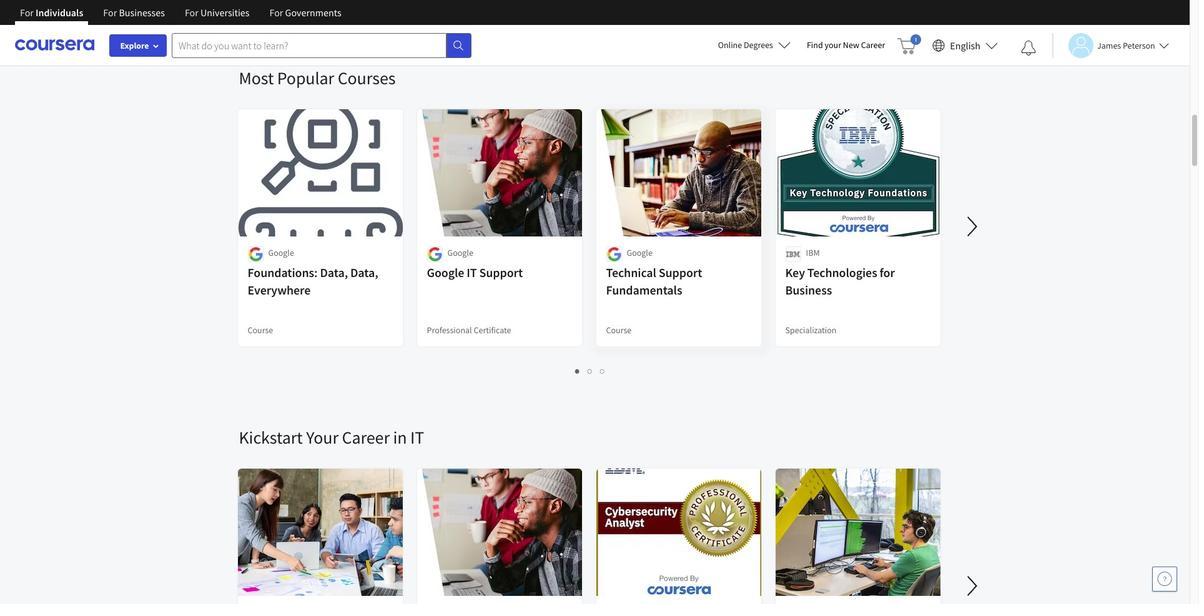 Task type: vqa. For each thing, say whether or not it's contained in the screenshot.


Task type: describe. For each thing, give the bounding box(es) containing it.
for for individuals
[[20, 6, 34, 19]]

online
[[718, 39, 742, 51]]

most
[[239, 67, 274, 89]]

online degrees button
[[708, 31, 801, 59]]

for governments
[[270, 6, 342, 19]]

individuals
[[36, 6, 83, 19]]

popular
[[277, 67, 334, 89]]

banner navigation
[[10, 0, 352, 34]]

for
[[880, 265, 895, 281]]

james peterson
[[1098, 40, 1156, 51]]

technical support fundamentals
[[606, 265, 703, 298]]

for businesses
[[103, 6, 165, 19]]

find your new career link
[[801, 37, 892, 53]]

1
[[575, 366, 581, 377]]

What do you want to learn? text field
[[172, 33, 447, 58]]

professional certificate
[[427, 325, 511, 336]]

google up professional
[[427, 265, 465, 281]]

certificate
[[474, 325, 511, 336]]

google it support
[[427, 265, 523, 281]]

english
[[951, 39, 981, 52]]

key technologies for business
[[786, 265, 895, 298]]

2 data, from the left
[[351, 265, 378, 281]]

online degrees
[[718, 39, 774, 51]]

foundations: data, data, everywhere
[[248, 265, 378, 298]]

kickstart
[[239, 427, 303, 449]]

google for google
[[448, 247, 474, 259]]

3 button
[[597, 364, 609, 379]]

find your new career
[[807, 39, 886, 51]]

english button
[[928, 25, 1004, 66]]

fundamentals
[[606, 282, 683, 298]]

2 button
[[584, 364, 597, 379]]

kickstart your career in it carousel element
[[233, 389, 1200, 605]]

technologies
[[808, 265, 878, 281]]

find
[[807, 39, 823, 51]]

course for technical support fundamentals
[[606, 325, 632, 336]]

courses
[[338, 67, 396, 89]]

james peterson button
[[1053, 33, 1170, 58]]

1 vertical spatial career
[[342, 427, 390, 449]]

for individuals
[[20, 6, 83, 19]]

your
[[306, 427, 339, 449]]

1 vertical spatial it
[[411, 427, 424, 449]]

professional
[[427, 325, 472, 336]]

for for universities
[[185, 6, 199, 19]]

list inside "most popular courses carousel" element
[[239, 364, 942, 379]]

1 data, from the left
[[320, 265, 348, 281]]

in
[[393, 427, 407, 449]]

google image
[[606, 247, 622, 262]]

1 button
[[572, 364, 584, 379]]

ibm image
[[786, 247, 801, 262]]

0 vertical spatial career
[[862, 39, 886, 51]]

help center image
[[1158, 572, 1173, 587]]

everywhere
[[248, 282, 311, 298]]

peterson
[[1123, 40, 1156, 51]]



Task type: locate. For each thing, give the bounding box(es) containing it.
list containing 1
[[239, 364, 942, 379]]

it inside "most popular courses carousel" element
[[467, 265, 477, 281]]

1 horizontal spatial google image
[[427, 247, 443, 262]]

businesses
[[119, 6, 165, 19]]

course down everywhere
[[248, 325, 273, 336]]

0 horizontal spatial course
[[248, 325, 273, 336]]

1 course from the left
[[248, 325, 273, 336]]

1 google image from the left
[[248, 247, 263, 262]]

kickstart your career in it
[[239, 427, 424, 449]]

0 horizontal spatial google image
[[248, 247, 263, 262]]

1 horizontal spatial it
[[467, 265, 477, 281]]

show notifications image
[[1022, 41, 1037, 56]]

for left individuals
[[20, 6, 34, 19]]

data,
[[320, 265, 348, 281], [351, 265, 378, 281]]

google for technical
[[627, 247, 653, 259]]

1 horizontal spatial course
[[606, 325, 632, 336]]

1 horizontal spatial career
[[862, 39, 886, 51]]

specialization
[[786, 325, 837, 336]]

next slide image
[[958, 212, 988, 242]]

google image up foundations:
[[248, 247, 263, 262]]

google up google it support
[[448, 247, 474, 259]]

it up professional certificate
[[467, 265, 477, 281]]

google image up google it support
[[427, 247, 443, 262]]

for for governments
[[270, 6, 283, 19]]

degrees
[[744, 39, 774, 51]]

1 for from the left
[[20, 6, 34, 19]]

for universities
[[185, 6, 250, 19]]

new
[[843, 39, 860, 51]]

course for foundations: data, data, everywhere
[[248, 325, 273, 336]]

technical
[[606, 265, 657, 281]]

governments
[[285, 6, 342, 19]]

for left universities
[[185, 6, 199, 19]]

2 support from the left
[[659, 265, 703, 281]]

it right in
[[411, 427, 424, 449]]

google for foundations:
[[268, 247, 294, 259]]

google image
[[248, 247, 263, 262], [427, 247, 443, 262]]

support
[[480, 265, 523, 281], [659, 265, 703, 281]]

explore button
[[109, 34, 167, 57]]

business
[[786, 282, 832, 298]]

career left in
[[342, 427, 390, 449]]

support up certificate
[[480, 265, 523, 281]]

0 horizontal spatial it
[[411, 427, 424, 449]]

your
[[825, 39, 842, 51]]

for left businesses
[[103, 6, 117, 19]]

0 vertical spatial it
[[467, 265, 477, 281]]

0 horizontal spatial support
[[480, 265, 523, 281]]

2 course from the left
[[606, 325, 632, 336]]

course
[[248, 325, 273, 336], [606, 325, 632, 336]]

google image for google it support
[[427, 247, 443, 262]]

1 horizontal spatial data,
[[351, 265, 378, 281]]

course up 3 button
[[606, 325, 632, 336]]

next slide image
[[958, 572, 988, 602]]

google up technical at the right
[[627, 247, 653, 259]]

3
[[600, 366, 606, 377]]

1 horizontal spatial support
[[659, 265, 703, 281]]

list
[[239, 364, 942, 379]]

for left governments
[[270, 6, 283, 19]]

career right the new on the top of page
[[862, 39, 886, 51]]

key
[[786, 265, 805, 281]]

most popular courses carousel element
[[233, 29, 1200, 389]]

None search field
[[172, 33, 472, 58]]

support up the fundamentals
[[659, 265, 703, 281]]

foundations:
[[248, 265, 318, 281]]

2 google image from the left
[[427, 247, 443, 262]]

0 horizontal spatial career
[[342, 427, 390, 449]]

universities
[[201, 6, 250, 19]]

for
[[20, 6, 34, 19], [103, 6, 117, 19], [185, 6, 199, 19], [270, 6, 283, 19]]

0 horizontal spatial data,
[[320, 265, 348, 281]]

1 support from the left
[[480, 265, 523, 281]]

most popular courses
[[239, 67, 396, 89]]

google up foundations:
[[268, 247, 294, 259]]

career
[[862, 39, 886, 51], [342, 427, 390, 449]]

for for businesses
[[103, 6, 117, 19]]

ibm
[[806, 247, 820, 259]]

support inside the technical support fundamentals
[[659, 265, 703, 281]]

google image for foundations: data, data, everywhere
[[248, 247, 263, 262]]

it
[[467, 265, 477, 281], [411, 427, 424, 449]]

shopping cart: 1 item image
[[898, 34, 922, 54]]

2
[[588, 366, 593, 377]]

coursera image
[[15, 35, 94, 55]]

4 for from the left
[[270, 6, 283, 19]]

explore
[[120, 40, 149, 51]]

google
[[268, 247, 294, 259], [448, 247, 474, 259], [627, 247, 653, 259], [427, 265, 465, 281]]

3 for from the left
[[185, 6, 199, 19]]

james
[[1098, 40, 1122, 51]]

2 for from the left
[[103, 6, 117, 19]]



